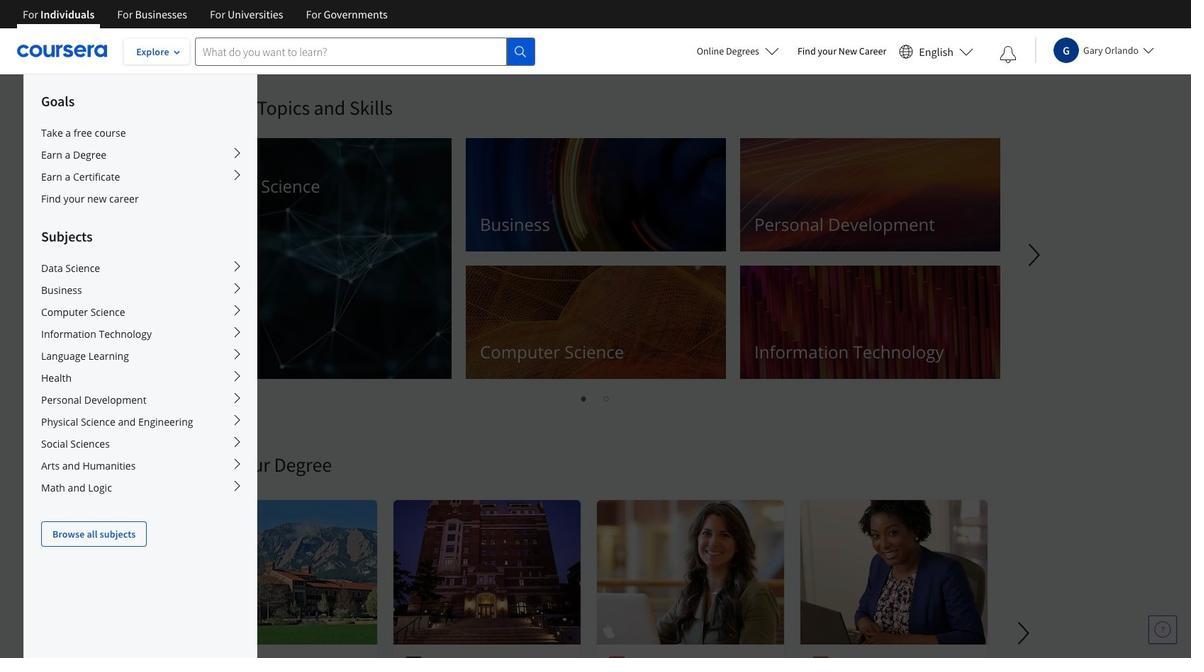 Task type: vqa. For each thing, say whether or not it's contained in the screenshot.
Next Slide image
yes



Task type: locate. For each thing, give the bounding box(es) containing it.
None search field
[[195, 37, 535, 66]]

list
[[191, 390, 1000, 407]]

next slide image
[[1018, 238, 1052, 272]]

What do you want to learn? text field
[[195, 37, 507, 66]]

explore menu element
[[24, 74, 257, 548]]



Task type: describe. For each thing, give the bounding box(es) containing it.
list inside explore topics and skills carousel element
[[191, 390, 1000, 407]]

banner navigation
[[11, 0, 399, 28]]

help center image
[[1155, 622, 1172, 639]]

coursera image
[[17, 40, 107, 63]]

explore topics and skills carousel element
[[184, 75, 1192, 410]]

next slide image
[[1007, 617, 1041, 651]]

earn your degree carousel element
[[184, 410, 1192, 659]]



